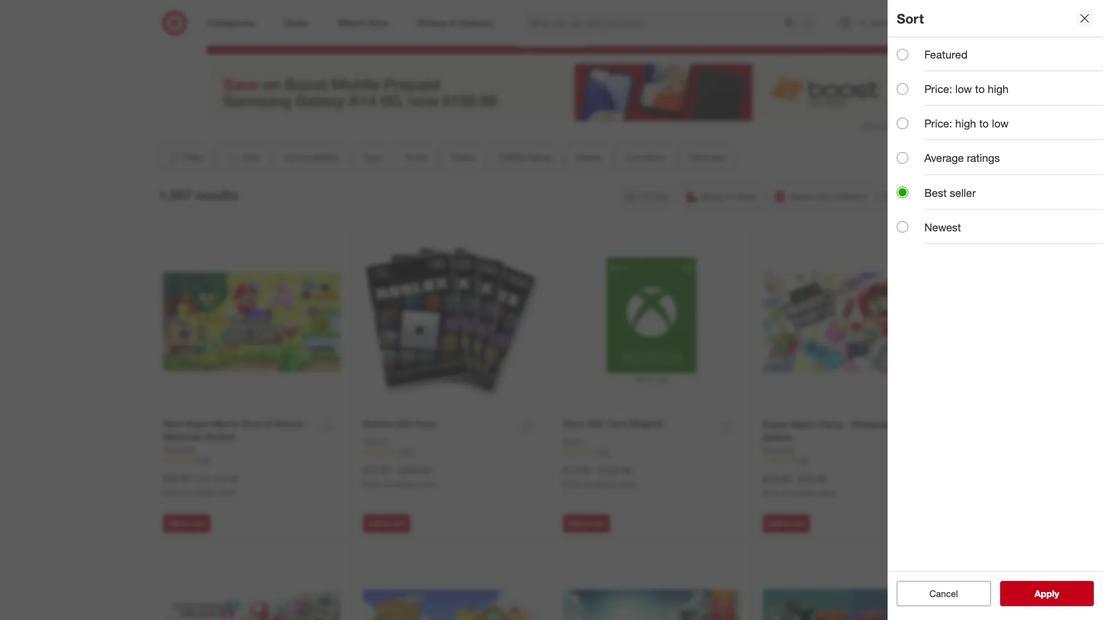 Task type: vqa. For each thing, say whether or not it's contained in the screenshot.
the - in the Super Mario Party - Nintendo Switch
yes



Task type: describe. For each thing, give the bounding box(es) containing it.
$49.99 msrp $59.99 when purchased online
[[163, 473, 237, 497]]

$49.99 for msrp
[[163, 473, 190, 484]]

new
[[163, 418, 182, 430]]

nintendo inside super mario party - nintendo switch
[[852, 419, 891, 430]]

1387
[[398, 448, 414, 457]]

search button
[[797, 10, 824, 38]]

super inside new super mario bros u deluxe - nintendo switch
[[185, 418, 211, 430]]

gift for xbox
[[587, 418, 603, 430]]

online for roblox
[[417, 480, 436, 489]]

add to cart for super mario party - nintendo switch
[[768, 519, 805, 528]]

deals
[[451, 152, 475, 163]]

best seller
[[924, 186, 976, 199]]

average
[[924, 151, 964, 165]]

filter button
[[159, 145, 212, 170]]

more
[[555, 32, 586, 48]]

1,557 results
[[159, 187, 238, 203]]

shipping button
[[879, 184, 945, 209]]

- for super mario party - nintendo switch
[[793, 473, 796, 485]]

mario inside new super mario bros u deluxe - nintendo switch
[[213, 418, 239, 430]]

$49.99 - $59.99 when purchased online
[[763, 473, 836, 497]]

pickup button
[[619, 184, 675, 209]]

switch inside new super mario bros u deluxe - nintendo switch
[[205, 431, 235, 443]]

pickup
[[640, 191, 668, 202]]

deluxe
[[274, 418, 304, 430]]

$59.99 for msrp
[[213, 474, 237, 484]]

card for roblox
[[414, 418, 435, 430]]

shop in store button
[[680, 184, 764, 209]]

switch inside super mario party - nintendo switch
[[763, 432, 792, 443]]

$15.00 - $100.00 when purchased online
[[563, 465, 636, 489]]

1387 link
[[363, 447, 540, 458]]

cart for roblox gift card
[[392, 519, 405, 528]]

$100.00
[[599, 465, 632, 476]]

in
[[726, 191, 733, 202]]

sort button
[[217, 145, 270, 170]]

sponsored
[[862, 122, 896, 130]]

add for roblox gift card
[[368, 519, 381, 528]]

super inside super mario party - nintendo switch
[[763, 419, 789, 430]]

on digital downloads through target.com.
[[428, 4, 675, 21]]

roblox gift card image
[[363, 234, 540, 411]]

$200.00
[[399, 465, 432, 476]]

304
[[798, 456, 810, 465]]

to up ratings
[[979, 117, 989, 130]]

xbox for xbox
[[563, 437, 581, 446]]

type
[[363, 152, 382, 163]]

$49.99 for -
[[763, 473, 790, 485]]

store
[[735, 191, 756, 202]]

roblox for roblox gift card
[[363, 418, 393, 430]]

cancel
[[930, 588, 958, 600]]

xbox gift card (digital)
[[563, 418, 663, 430]]

online for super
[[817, 489, 836, 497]]

purchased for xbox
[[583, 480, 615, 489]]

rating
[[525, 152, 552, 163]]

roblox link
[[363, 436, 388, 447]]

cart for new super mario bros u deluxe - nintendo switch
[[192, 519, 205, 528]]

add for new super mario bros u deluxe - nintendo switch
[[168, 519, 181, 528]]

filter
[[183, 152, 203, 163]]

add to cart button for xbox gift card (digital)
[[563, 515, 610, 533]]

xbox link
[[563, 436, 581, 447]]

$15.00
[[563, 465, 590, 476]]

new super mario bros u deluxe - nintendo switch link
[[163, 418, 313, 444]]

shipping
[[901, 191, 937, 202]]

esrb
[[499, 152, 523, 163]]

to up price: high to low
[[975, 82, 985, 95]]

condition button
[[616, 145, 675, 170]]

shop in store
[[701, 191, 756, 202]]

to for xbox gift card (digital)
[[583, 519, 590, 528]]

549
[[199, 456, 210, 465]]

roblox gift card link
[[363, 418, 435, 431]]

genre
[[576, 152, 601, 163]]

average ratings
[[924, 151, 1000, 165]]

What can we help you find? suggestions appear below search field
[[522, 10, 805, 36]]

roblox gift card
[[363, 418, 435, 430]]

ratings
[[967, 151, 1000, 165]]

xbox for xbox gift card (digital)
[[563, 418, 585, 430]]

search
[[797, 18, 824, 30]]

featured button
[[680, 145, 736, 170]]

price: low to high
[[924, 82, 1009, 95]]

- for xbox gift card (digital)
[[593, 465, 596, 476]]

to for roblox gift card
[[383, 519, 390, 528]]

price: for price: low to high
[[924, 82, 952, 95]]

cancel button
[[897, 581, 991, 607]]

on
[[428, 4, 443, 21]]

u
[[264, 418, 271, 430]]

$10.00
[[363, 465, 390, 476]]

compatibility
[[284, 152, 339, 163]]

new super mario bros u deluxe - nintendo switch
[[163, 418, 310, 443]]

when for xbox gift card (digital)
[[563, 480, 581, 489]]

super mario party - nintendo switch
[[763, 419, 891, 443]]

results
[[195, 187, 238, 203]]

304 link
[[763, 456, 940, 466]]

deals button
[[442, 145, 484, 170]]

party
[[819, 419, 843, 430]]

esrb rating button
[[489, 145, 562, 170]]



Task type: locate. For each thing, give the bounding box(es) containing it.
$59.99 inside $49.99 - $59.99 when purchased online
[[799, 473, 826, 485]]

1 price: from the top
[[924, 82, 952, 95]]

when inside the $15.00 - $100.00 when purchased online
[[563, 480, 581, 489]]

1 vertical spatial high
[[955, 117, 976, 130]]

switch
[[205, 431, 235, 443], [763, 432, 792, 443]]

0 horizontal spatial low
[[955, 82, 972, 95]]

1 horizontal spatial high
[[988, 82, 1009, 95]]

add to cart for xbox gift card (digital)
[[568, 519, 605, 528]]

add to cart button down '$49.99 msrp $59.99 when purchased online'
[[163, 515, 210, 533]]

cart
[[192, 519, 205, 528], [392, 519, 405, 528], [591, 519, 605, 528], [791, 519, 805, 528]]

low up price: high to low
[[955, 82, 972, 95]]

1 horizontal spatial featured
[[924, 48, 968, 61]]

526 link
[[563, 447, 740, 458]]

$49.99 inside $49.99 - $59.99 when purchased online
[[763, 473, 790, 485]]

0 horizontal spatial featured
[[689, 152, 726, 163]]

add down '$49.99 msrp $59.99 when purchased online'
[[168, 519, 181, 528]]

to down the $15.00 - $100.00 when purchased online
[[583, 519, 590, 528]]

apply
[[1035, 588, 1059, 600]]

cart for super mario party - nintendo switch
[[791, 519, 805, 528]]

add to cart button down $49.99 - $59.99 when purchased online
[[763, 515, 810, 533]]

super right the new
[[185, 418, 211, 430]]

shop
[[701, 191, 723, 202]]

online for xbox
[[617, 480, 636, 489]]

newest
[[924, 220, 961, 234]]

price: up average
[[924, 117, 952, 130]]

super mario party - nintendo switch image
[[763, 234, 940, 412], [763, 234, 940, 412]]

compatibility button
[[275, 145, 348, 170]]

1 vertical spatial featured
[[689, 152, 726, 163]]

0 horizontal spatial $59.99
[[213, 474, 237, 484]]

add
[[168, 519, 181, 528], [368, 519, 381, 528], [568, 519, 581, 528], [768, 519, 781, 528]]

xbox up xbox link in the bottom of the page
[[563, 418, 585, 430]]

1 roblox from the top
[[363, 418, 393, 430]]

high up price: high to low
[[988, 82, 1009, 95]]

purchased for super
[[783, 489, 815, 497]]

0 horizontal spatial sort
[[243, 152, 260, 163]]

0 horizontal spatial high
[[955, 117, 976, 130]]

add to cart for new super mario bros u deluxe - nintendo switch
[[168, 519, 205, 528]]

nintendo
[[852, 419, 891, 430], [163, 431, 203, 443], [163, 444, 196, 454], [763, 445, 796, 455]]

1 horizontal spatial switch
[[763, 432, 792, 443]]

1 add to cart button from the left
[[163, 515, 210, 533]]

to for new super mario bros u deluxe - nintendo switch
[[183, 519, 190, 528]]

xbox
[[563, 418, 585, 430], [563, 437, 581, 446]]

online down $100.00
[[617, 480, 636, 489]]

when inside $10.00 - $200.00 when purchased online
[[363, 480, 381, 489]]

0 vertical spatial price:
[[924, 82, 952, 95]]

purchased inside the $15.00 - $100.00 when purchased online
[[583, 480, 615, 489]]

to down '$49.99 msrp $59.99 when purchased online'
[[183, 519, 190, 528]]

online for new
[[217, 488, 236, 497]]

price
[[406, 152, 427, 163]]

1 horizontal spatial nintendo link
[[763, 444, 796, 456]]

sort inside button
[[243, 152, 260, 163]]

price:
[[924, 82, 952, 95], [924, 117, 952, 130]]

nintendo link up $49.99 - $59.99 when purchased online
[[763, 444, 796, 456]]

purchased for new
[[183, 488, 215, 497]]

featured up shop
[[689, 152, 726, 163]]

$59.99 inside '$49.99 msrp $59.99 when purchased online'
[[213, 474, 237, 484]]

learn more
[[517, 32, 586, 48]]

super mario party - nintendo switch link
[[763, 418, 913, 444]]

1 vertical spatial xbox
[[563, 437, 581, 446]]

1,557
[[159, 187, 192, 203]]

add to cart button
[[163, 515, 210, 533], [363, 515, 410, 533], [563, 515, 610, 533], [763, 515, 810, 533]]

seller
[[950, 186, 976, 199]]

2 price: from the top
[[924, 117, 952, 130]]

- inside $10.00 - $200.00 when purchased online
[[393, 465, 396, 476]]

1 horizontal spatial card
[[606, 418, 627, 430]]

add to cart button for roblox gift card
[[363, 515, 410, 533]]

add for super mario party - nintendo switch
[[768, 519, 781, 528]]

advertisement region
[[207, 64, 896, 121]]

to down $49.99 - $59.99 when purchased online
[[783, 519, 789, 528]]

online inside $10.00 - $200.00 when purchased online
[[417, 480, 436, 489]]

super
[[185, 418, 211, 430], [763, 419, 789, 430]]

mario left party at the bottom of the page
[[791, 419, 816, 430]]

1 horizontal spatial low
[[992, 117, 1009, 130]]

when
[[363, 480, 381, 489], [563, 480, 581, 489], [163, 488, 181, 497], [763, 489, 781, 497]]

same
[[789, 191, 813, 202]]

1 horizontal spatial super
[[763, 419, 789, 430]]

$10.00 - $200.00 when purchased online
[[363, 465, 436, 489]]

high
[[988, 82, 1009, 95], [955, 117, 976, 130]]

switch up 549
[[205, 431, 235, 443]]

purchased inside $10.00 - $200.00 when purchased online
[[383, 480, 415, 489]]

- for roblox gift card
[[393, 465, 396, 476]]

4 add to cart from the left
[[768, 519, 805, 528]]

when for super mario party - nintendo switch
[[763, 489, 781, 497]]

cart down $10.00 - $200.00 when purchased online
[[392, 519, 405, 528]]

1 vertical spatial sort
[[243, 152, 260, 163]]

price button
[[397, 145, 437, 170]]

roblox up roblox 'link'
[[363, 418, 393, 430]]

super left party at the bottom of the page
[[763, 419, 789, 430]]

$59.99 for -
[[799, 473, 826, 485]]

0 horizontal spatial switch
[[205, 431, 235, 443]]

1 vertical spatial roblox
[[363, 437, 388, 446]]

add to cart down $10.00 - $200.00 when purchased online
[[368, 519, 405, 528]]

type button
[[353, 145, 392, 170]]

when for roblox gift card
[[363, 480, 381, 489]]

add to cart button for new super mario bros u deluxe - nintendo switch
[[163, 515, 210, 533]]

nintendo link for new super mario bros u deluxe - nintendo switch
[[163, 444, 196, 455]]

apply button
[[1000, 581, 1094, 607]]

nintendo inside new super mario bros u deluxe - nintendo switch
[[163, 431, 203, 443]]

featured
[[924, 48, 968, 61], [689, 152, 726, 163]]

gift
[[396, 418, 412, 430], [587, 418, 603, 430]]

0 horizontal spatial super
[[185, 418, 211, 430]]

sort inside dialog
[[897, 10, 924, 26]]

0 vertical spatial high
[[988, 82, 1009, 95]]

online inside '$49.99 msrp $59.99 when purchased online'
[[217, 488, 236, 497]]

purchased inside $49.99 - $59.99 when purchased online
[[783, 489, 815, 497]]

cart down '$49.99 msrp $59.99 when purchased online'
[[192, 519, 205, 528]]

add to cart button down $10.00 - $200.00 when purchased online
[[363, 515, 410, 533]]

delivery
[[834, 191, 867, 202]]

1 cart from the left
[[192, 519, 205, 528]]

0 horizontal spatial nintendo link
[[163, 444, 196, 455]]

card left '(digital)'
[[606, 418, 627, 430]]

low up ratings
[[992, 117, 1009, 130]]

add to cart
[[168, 519, 205, 528], [368, 519, 405, 528], [568, 519, 605, 528], [768, 519, 805, 528]]

mario left bros
[[213, 418, 239, 430]]

3 cart from the left
[[591, 519, 605, 528]]

same day delivery
[[789, 191, 867, 202]]

price: up price: high to low
[[924, 82, 952, 95]]

price: high to low
[[924, 117, 1009, 130]]

online down 549 link
[[217, 488, 236, 497]]

purchased down msrp
[[183, 488, 215, 497]]

1 add to cart from the left
[[168, 519, 205, 528]]

1 card from the left
[[414, 418, 435, 430]]

4 cart from the left
[[791, 519, 805, 528]]

add down the $15.00 - $100.00 when purchased online
[[568, 519, 581, 528]]

esrb rating
[[499, 152, 552, 163]]

cart down the $15.00 - $100.00 when purchased online
[[591, 519, 605, 528]]

low
[[955, 82, 972, 95], [992, 117, 1009, 130]]

$59.99 right msrp
[[213, 474, 237, 484]]

2 card from the left
[[606, 418, 627, 430]]

roblox
[[363, 418, 393, 430], [363, 437, 388, 446]]

$49.99 inside '$49.99 msrp $59.99 when purchased online'
[[163, 473, 190, 484]]

day
[[816, 191, 832, 202]]

purchased down $100.00
[[583, 480, 615, 489]]

0 vertical spatial sort
[[897, 10, 924, 26]]

online down 304 link
[[817, 489, 836, 497]]

through
[[556, 4, 603, 21]]

None radio
[[897, 118, 908, 129], [897, 221, 908, 233], [897, 118, 908, 129], [897, 221, 908, 233]]

- inside new super mario bros u deluxe - nintendo switch
[[306, 418, 310, 430]]

genre button
[[566, 145, 611, 170]]

mario inside super mario party - nintendo switch
[[791, 419, 816, 430]]

(digital)
[[630, 418, 663, 430]]

pokemon scarlet/violet expansion pass: the hidden treasure of area zero - nintendo switch (digital) image
[[763, 552, 940, 620], [763, 552, 940, 620]]

2 gift from the left
[[587, 418, 603, 430]]

1 xbox from the top
[[563, 418, 585, 430]]

to down $10.00 - $200.00 when purchased online
[[383, 519, 390, 528]]

sort dialog
[[888, 0, 1103, 620]]

- inside the $15.00 - $100.00 when purchased online
[[593, 465, 596, 476]]

0 vertical spatial featured
[[924, 48, 968, 61]]

purchased
[[383, 480, 415, 489], [583, 480, 615, 489], [183, 488, 215, 497], [783, 489, 815, 497]]

add to cart button down the $15.00 - $100.00 when purchased online
[[563, 515, 610, 533]]

$59.99 down 304
[[799, 473, 826, 485]]

purchased inside '$49.99 msrp $59.99 when purchased online'
[[183, 488, 215, 497]]

the legend of zelda: tears of the kingdom - nintendo switch image
[[563, 552, 740, 620], [563, 552, 740, 620]]

card for xbox
[[606, 418, 627, 430]]

2 add to cart button from the left
[[363, 515, 410, 533]]

xbox up the $15.00
[[563, 437, 581, 446]]

same day delivery button
[[768, 184, 875, 209]]

bros
[[241, 418, 262, 430]]

digital
[[447, 4, 483, 21]]

to for super mario party - nintendo switch
[[783, 519, 789, 528]]

1 vertical spatial price:
[[924, 117, 952, 130]]

new super mario bros u deluxe - nintendo switch image
[[163, 234, 340, 411], [163, 234, 340, 411]]

roblox for roblox
[[363, 437, 388, 446]]

0 vertical spatial low
[[955, 82, 972, 95]]

3 add from the left
[[568, 519, 581, 528]]

None radio
[[897, 49, 908, 60], [897, 83, 908, 95], [897, 152, 908, 164], [897, 187, 908, 198], [897, 49, 908, 60], [897, 83, 908, 95], [897, 152, 908, 164], [897, 187, 908, 198]]

add to cart for roblox gift card
[[368, 519, 405, 528]]

animal crossing: new horizons happy home paradise game add-on - nintendo switch (digital) image
[[363, 552, 540, 620], [363, 552, 540, 620]]

add down $10.00 - $200.00 when purchased online
[[368, 519, 381, 528]]

add to cart down $49.99 - $59.99 when purchased online
[[768, 519, 805, 528]]

cart down $49.99 - $59.99 when purchased online
[[791, 519, 805, 528]]

2 roblox from the top
[[363, 437, 388, 446]]

1 horizontal spatial mario
[[791, 419, 816, 430]]

downloads
[[487, 4, 553, 21]]

online down '$200.00'
[[417, 480, 436, 489]]

0 vertical spatial roblox
[[363, 418, 393, 430]]

2 xbox from the top
[[563, 437, 581, 446]]

0 horizontal spatial mario
[[213, 418, 239, 430]]

featured inside button
[[689, 152, 726, 163]]

- inside super mario party - nintendo switch
[[845, 419, 849, 430]]

1 horizontal spatial sort
[[897, 10, 924, 26]]

cart for xbox gift card (digital)
[[591, 519, 605, 528]]

xbox gift card (digital) link
[[563, 418, 663, 431]]

0 horizontal spatial $49.99
[[163, 473, 190, 484]]

condition
[[625, 152, 665, 163]]

to
[[975, 82, 985, 95], [979, 117, 989, 130], [183, 519, 190, 528], [383, 519, 390, 528], [583, 519, 590, 528], [783, 519, 789, 528]]

1 horizontal spatial $49.99
[[763, 473, 790, 485]]

4 add from the left
[[768, 519, 781, 528]]

3 add to cart button from the left
[[563, 515, 610, 533]]

roblox inside roblox gift card link
[[363, 418, 393, 430]]

nintendo link down the new
[[163, 444, 196, 455]]

$59.99
[[799, 473, 826, 485], [213, 474, 237, 484]]

gift up "1387" on the bottom left of page
[[396, 418, 412, 430]]

gift up 526
[[587, 418, 603, 430]]

learn
[[517, 32, 551, 48]]

0 vertical spatial xbox
[[563, 418, 585, 430]]

when inside '$49.99 msrp $59.99 when purchased online'
[[163, 488, 181, 497]]

add down $49.99 - $59.99 when purchased online
[[768, 519, 781, 528]]

when for new super mario bros u deluxe - nintendo switch
[[163, 488, 181, 497]]

gift for roblox
[[396, 418, 412, 430]]

0 horizontal spatial gift
[[396, 418, 412, 430]]

roblox up $10.00
[[363, 437, 388, 446]]

online inside $49.99 - $59.99 when purchased online
[[817, 489, 836, 497]]

0 horizontal spatial card
[[414, 418, 435, 430]]

add to cart button for super mario party - nintendo switch
[[763, 515, 810, 533]]

nintendo link for super mario party - nintendo switch
[[763, 444, 796, 456]]

1 gift from the left
[[396, 418, 412, 430]]

switch up $49.99 - $59.99 when purchased online
[[763, 432, 792, 443]]

549 link
[[163, 455, 340, 465]]

- inside $49.99 - $59.99 when purchased online
[[793, 473, 796, 485]]

high down price: low to high
[[955, 117, 976, 130]]

1 horizontal spatial gift
[[587, 418, 603, 430]]

purchased down 304
[[783, 489, 815, 497]]

price: for price: high to low
[[924, 117, 952, 130]]

purchased for roblox
[[383, 480, 415, 489]]

best
[[924, 186, 947, 199]]

featured up price: low to high
[[924, 48, 968, 61]]

featured inside sort dialog
[[924, 48, 968, 61]]

3 add to cart from the left
[[568, 519, 605, 528]]

add for xbox gift card (digital)
[[568, 519, 581, 528]]

xbox gift card (digital) image
[[563, 234, 740, 411], [563, 234, 740, 411]]

when inside $49.99 - $59.99 when purchased online
[[763, 489, 781, 497]]

add to cart down the $15.00 - $100.00 when purchased online
[[568, 519, 605, 528]]

2 add to cart from the left
[[368, 519, 405, 528]]

4 add to cart button from the left
[[763, 515, 810, 533]]

526
[[598, 448, 610, 457]]

1 add from the left
[[168, 519, 181, 528]]

add to cart down '$49.99 msrp $59.99 when purchased online'
[[168, 519, 205, 528]]

msrp
[[193, 474, 211, 484]]

target.com.
[[607, 4, 675, 21]]

1 vertical spatial low
[[992, 117, 1009, 130]]

online inside the $15.00 - $100.00 when purchased online
[[617, 480, 636, 489]]

2 cart from the left
[[392, 519, 405, 528]]

1 horizontal spatial $59.99
[[799, 473, 826, 485]]

2 add from the left
[[368, 519, 381, 528]]

card up 1387 'link'
[[414, 418, 435, 430]]

mario kart 8 deluxe: booster course pass - nintendo switch (digital) image
[[163, 552, 340, 620], [163, 552, 340, 620]]

purchased down '$200.00'
[[383, 480, 415, 489]]

$49.99
[[163, 473, 190, 484], [763, 473, 790, 485]]



